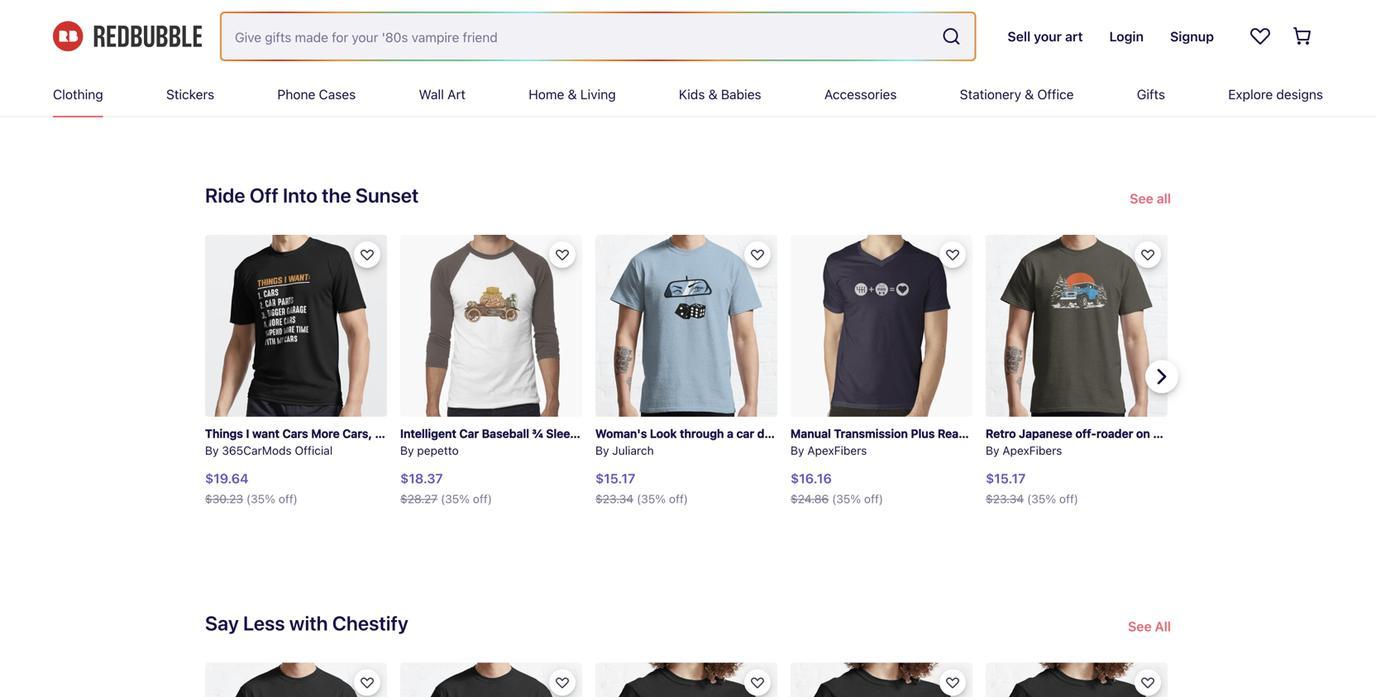 Task type: locate. For each thing, give the bounding box(es) containing it.
2 by apexfibers from the left
[[986, 444, 1063, 458]]

$16.16
[[205, 42, 246, 58], [400, 42, 442, 58], [791, 42, 832, 58], [791, 471, 832, 486]]

$16.16 for giulia
[[400, 42, 442, 58]]

menu bar containing clothing
[[53, 73, 1324, 116]]

0 horizontal spatial $15.17
[[596, 471, 636, 486]]

& inside home & living link
[[568, 86, 577, 102]]

$19.64 $30.23 (35% off)
[[205, 471, 298, 506]]

$23.34
[[596, 492, 634, 506], [986, 492, 1024, 506]]

art
[[448, 86, 466, 102]]

by squosh
[[986, 16, 1043, 29]]

2 $15.17 $23.34 (35% off) from the left
[[986, 471, 1079, 506]]

$16.16 $24.86 (35% off) for vintageplantjoy
[[205, 42, 298, 78]]

giulia
[[417, 16, 447, 29]]

0 horizontal spatial $23.34
[[596, 492, 634, 506]]

living
[[581, 86, 616, 102]]

1 & from the left
[[568, 86, 577, 102]]

home & living link
[[529, 73, 616, 116]]

sleeve
[[546, 427, 583, 440]]

off
[[250, 183, 279, 207]]

$14.72
[[986, 42, 1029, 58]]

by inside intelligent car baseball ¾ sleeve t-shirt by pepetto
[[400, 444, 414, 458]]

$15.17
[[596, 471, 636, 486], [986, 471, 1026, 486]]

(35% inside the $22.30 $34.31 (35% off)
[[635, 64, 665, 78]]

1 horizontal spatial $15.17
[[986, 471, 1026, 486]]

1 horizontal spatial &
[[709, 86, 718, 102]]

1 $15.17 $23.34 (35% off) from the left
[[596, 471, 688, 506]]

(35%
[[247, 64, 276, 78], [442, 64, 471, 78], [635, 64, 665, 78], [832, 64, 861, 78], [246, 492, 276, 506], [441, 492, 470, 506], [637, 492, 666, 506], [832, 492, 861, 506], [1028, 492, 1057, 506]]

& left "living"
[[568, 86, 577, 102]]

$23.34 for juliarch
[[596, 492, 634, 506]]

explore
[[1229, 86, 1274, 102]]

Search term search field
[[222, 13, 935, 60]]

0 horizontal spatial $15.17 $23.34 (35% off)
[[596, 471, 688, 506]]

$24.86 for giulia
[[400, 64, 439, 78]]

redbubble logo image
[[53, 21, 202, 52]]

babies
[[721, 86, 762, 102]]

off) inside the $22.30 $34.31 (35% off)
[[668, 64, 687, 78]]

1 horizontal spatial apexfibers
[[1003, 444, 1063, 458]]

2 & from the left
[[709, 86, 718, 102]]

off)
[[279, 64, 298, 78], [474, 64, 493, 78], [668, 64, 687, 78], [865, 64, 884, 78], [279, 492, 298, 506], [473, 492, 492, 506], [669, 492, 688, 506], [865, 492, 884, 506], [1060, 492, 1079, 506]]

pink
[[450, 16, 473, 29]]

1 horizontal spatial $23.34
[[986, 492, 1024, 506]]

$16.16 for apexfibers
[[791, 471, 832, 486]]

¾
[[532, 427, 543, 440]]

home
[[529, 86, 565, 102]]

& inside the stationery & office link
[[1025, 86, 1034, 102]]

(35% inside $18.37 $28.27 (35% off)
[[441, 492, 470, 506]]

apexfibers for $16.16
[[808, 444, 867, 458]]

by apexfibers for $15.17
[[986, 444, 1063, 458]]

$18.37 $28.27 (35% off)
[[400, 471, 492, 506]]

office
[[1038, 86, 1074, 102]]

2 $15.17 from the left
[[986, 471, 1026, 486]]

clothing link
[[53, 73, 103, 116]]

$15.17 $23.34 (35% off)
[[596, 471, 688, 506], [986, 471, 1079, 506]]

by giulia pink
[[400, 16, 473, 29]]

$15.17 $23.34 (35% off) for juliarch
[[596, 471, 688, 506]]

intelligent
[[400, 427, 457, 440]]

0 horizontal spatial by apexfibers
[[791, 444, 867, 458]]

& inside kids & babies link
[[709, 86, 718, 102]]

cases
[[319, 86, 356, 102]]

& for stationery
[[1025, 86, 1034, 102]]

1 horizontal spatial $15.17 $23.34 (35% off)
[[986, 471, 1079, 506]]

chestify
[[332, 612, 409, 635]]

& right kids
[[709, 86, 718, 102]]

$15.17 for juliarch
[[596, 471, 636, 486]]

3 & from the left
[[1025, 86, 1034, 102]]

None field
[[222, 13, 975, 60]]

clothing
[[53, 86, 103, 102]]

accessories link
[[825, 73, 897, 116]]

off) inside $18.37 $28.27 (35% off)
[[473, 492, 492, 506]]

wall art link
[[419, 73, 466, 116]]

designs
[[1277, 86, 1324, 102]]

sunset
[[356, 183, 419, 207]]

apexfibers
[[808, 444, 867, 458], [1003, 444, 1063, 458]]

menu bar
[[53, 73, 1324, 116]]

2 apexfibers from the left
[[1003, 444, 1063, 458]]

by apexfibers for $16.16
[[791, 444, 867, 458]]

$16.16 $24.86 (35% off)
[[205, 42, 298, 78], [400, 42, 493, 78], [791, 42, 884, 78], [791, 471, 884, 506]]

car
[[460, 427, 479, 440]]

1 by apexfibers from the left
[[791, 444, 867, 458]]

2 $23.34 from the left
[[986, 492, 1024, 506]]

1 $15.17 from the left
[[596, 471, 636, 486]]

intelligent car baseball ¾ sleeve t-shirt by pepetto
[[400, 427, 625, 458]]

by apexfibers
[[791, 444, 867, 458], [986, 444, 1063, 458]]

& for home
[[568, 86, 577, 102]]

$15.17 $23.34 (35% off) for apexfibers
[[986, 471, 1079, 506]]

1 horizontal spatial by apexfibers
[[986, 444, 1063, 458]]

1 apexfibers from the left
[[808, 444, 867, 458]]

&
[[568, 86, 577, 102], [709, 86, 718, 102], [1025, 86, 1034, 102]]

by juliarch
[[596, 444, 654, 458]]

$28.27
[[400, 492, 438, 506]]

phone
[[278, 86, 316, 102]]

by
[[205, 16, 219, 29], [400, 16, 414, 29], [986, 16, 1000, 29], [205, 444, 219, 458], [400, 444, 414, 458], [596, 444, 609, 458], [791, 444, 805, 458], [986, 444, 1000, 458]]

0 horizontal spatial &
[[568, 86, 577, 102]]

0 horizontal spatial apexfibers
[[808, 444, 867, 458]]

& left office
[[1025, 86, 1034, 102]]

$24.86
[[205, 64, 243, 78], [400, 64, 439, 78], [791, 64, 829, 78], [791, 492, 829, 506]]

2 horizontal spatial &
[[1025, 86, 1034, 102]]

stickers link
[[166, 73, 214, 116]]

1 $23.34 from the left
[[596, 492, 634, 506]]



Task type: describe. For each thing, give the bounding box(es) containing it.
$16.16 $24.86 (35% off) for giulia
[[400, 42, 493, 78]]

ride off into the sunset
[[205, 183, 419, 207]]

$24.86 for vintageplantjoy
[[205, 64, 243, 78]]

pepetto
[[417, 444, 459, 458]]

ride
[[205, 183, 245, 207]]

$34.31
[[596, 64, 632, 78]]

shirt
[[598, 427, 625, 440]]

$22.30
[[596, 42, 641, 58]]

accessories
[[825, 86, 897, 102]]

squosh
[[1003, 16, 1043, 29]]

$19.64
[[205, 471, 249, 486]]

by vintageplantjoy
[[205, 16, 309, 29]]

$16.16 $24.86 (35% off) for apexfibers
[[791, 471, 884, 506]]

$18.37
[[400, 471, 443, 486]]

apexfibers for $15.17
[[1003, 444, 1063, 458]]

gifts
[[1138, 86, 1166, 102]]

$16.16 for vintageplantjoy
[[205, 42, 246, 58]]

stationery & office link
[[960, 73, 1074, 116]]

(35% inside $19.64 $30.23 (35% off)
[[246, 492, 276, 506]]

juliarch
[[613, 444, 654, 458]]

stationery & office
[[960, 86, 1074, 102]]

say less with chestify
[[205, 612, 409, 635]]

kids
[[679, 86, 705, 102]]

home & living
[[529, 86, 616, 102]]

wall art
[[419, 86, 466, 102]]

$24.86 for apexfibers
[[791, 492, 829, 506]]

say
[[205, 612, 239, 635]]

$30.23
[[205, 492, 243, 506]]

t-
[[586, 427, 598, 440]]

wall
[[419, 86, 444, 102]]

baseball
[[482, 427, 530, 440]]

with
[[289, 612, 328, 635]]

$15.17 for apexfibers
[[986, 471, 1026, 486]]

stationery
[[960, 86, 1022, 102]]

phone cases
[[278, 86, 356, 102]]

explore designs
[[1229, 86, 1324, 102]]

365carmods
[[222, 444, 292, 458]]

$23.34 for apexfibers
[[986, 492, 1024, 506]]

less
[[243, 612, 285, 635]]

off) inside $19.64 $30.23 (35% off)
[[279, 492, 298, 506]]

phone cases link
[[278, 73, 356, 116]]

kids & babies
[[679, 86, 762, 102]]

& for kids
[[709, 86, 718, 102]]

by 365carmods official
[[205, 444, 333, 458]]

into
[[283, 183, 318, 207]]

kids & babies link
[[679, 73, 762, 116]]

stickers
[[166, 86, 214, 102]]

the
[[322, 183, 351, 207]]

official
[[295, 444, 333, 458]]

gifts link
[[1138, 73, 1166, 116]]

explore designs link
[[1229, 73, 1324, 116]]

vintageplantjoy
[[222, 16, 309, 29]]

$22.30 $34.31 (35% off)
[[596, 42, 687, 78]]



Task type: vqa. For each thing, say whether or not it's contained in the screenshot.
topmost you
no



